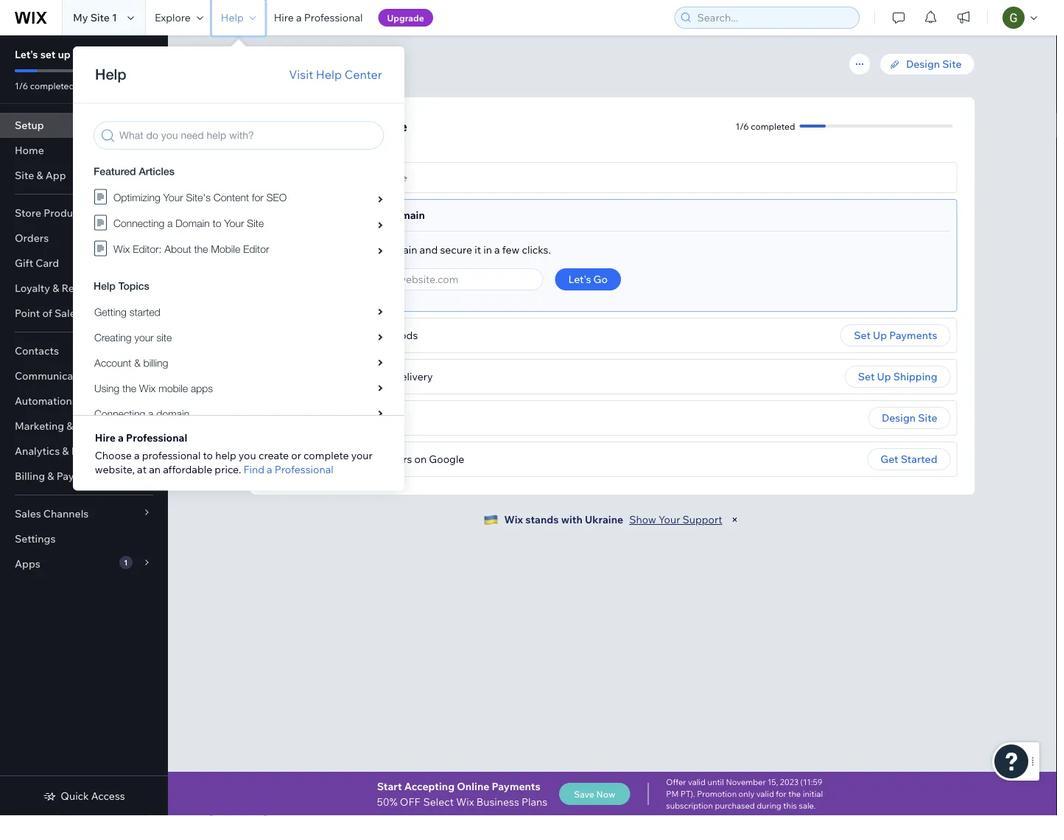 Task type: locate. For each thing, give the bounding box(es) containing it.
set up payments
[[855, 329, 938, 342]]

your
[[659, 513, 681, 526]]

and
[[420, 243, 438, 256], [374, 370, 393, 383]]

store
[[98, 48, 123, 61], [375, 118, 408, 134], [359, 171, 383, 184]]

1 vertical spatial domain
[[381, 243, 418, 256]]

2 get from the left
[[881, 453, 899, 466]]

0 vertical spatial up
[[874, 329, 888, 342]]

up up setup link
[[58, 48, 71, 61]]

up for payments
[[874, 329, 888, 342]]

0 vertical spatial professional
[[304, 11, 363, 24]]

hire up choose at the left bottom of page
[[95, 431, 116, 444]]

pm
[[667, 789, 679, 799]]

0 horizontal spatial hire
[[95, 431, 116, 444]]

15,
[[768, 777, 779, 787]]

& left reports
[[62, 445, 69, 457]]

& for loyalty
[[52, 282, 59, 295]]

1 vertical spatial 1
[[124, 558, 128, 567]]

settings link
[[0, 526, 168, 551]]

gary
[[351, 53, 399, 79]]

0 vertical spatial help
[[221, 11, 244, 24]]

save now button
[[560, 783, 631, 805]]

design site inside design site button
[[882, 411, 938, 424]]

1/6 completed inside sidebar element
[[15, 80, 74, 91]]

1 horizontal spatial 1
[[124, 558, 128, 567]]

0 vertical spatial let's
[[15, 48, 38, 61]]

store products button
[[0, 201, 168, 226]]

website,
[[95, 463, 135, 476]]

up up "set up shipping"
[[874, 329, 888, 342]]

help inside button
[[221, 11, 244, 24]]

set inside button
[[859, 370, 875, 383]]

update your store type
[[297, 171, 407, 184]]

design site link
[[880, 53, 976, 75]]

support
[[683, 513, 723, 526]]

find down the connect
[[297, 243, 318, 256]]

valid up pt).
[[689, 777, 706, 787]]

professional up professional
[[126, 431, 187, 444]]

subscription
[[667, 801, 714, 811]]

home
[[15, 144, 44, 157]]

0 vertical spatial hire a professional
[[274, 11, 363, 24]]

methods
[[375, 329, 418, 342]]

domain for custom
[[388, 209, 425, 222]]

let's inside button
[[569, 273, 592, 286]]

a up choose at the left bottom of page
[[118, 431, 124, 444]]

let's down visit
[[268, 118, 298, 134]]

payment
[[330, 329, 373, 342]]

0 horizontal spatial hire a professional
[[95, 431, 187, 444]]

0 vertical spatial design site
[[907, 58, 962, 70]]

find for find a professional
[[244, 463, 265, 476]]

& left seo
[[67, 419, 73, 432]]

store
[[15, 206, 41, 219]]

2 vertical spatial let's
[[569, 273, 592, 286]]

payments up 'shipping'
[[890, 329, 938, 342]]

or
[[291, 449, 302, 462]]

a up the welcome,
[[296, 11, 302, 24]]

business
[[477, 795, 520, 808]]

hire a professional up at
[[95, 431, 187, 444]]

hire a professional up welcome, gary
[[274, 11, 363, 24]]

your down my
[[73, 48, 95, 61]]

center
[[345, 67, 382, 82]]

1 vertical spatial and
[[374, 370, 393, 383]]

billing & payments
[[15, 470, 105, 483]]

store up the type
[[375, 118, 408, 134]]

and left secure
[[420, 243, 438, 256]]

set up update on the top left
[[301, 118, 320, 134]]

2 vertical spatial professional
[[275, 463, 334, 476]]

1 vertical spatial design site
[[882, 411, 938, 424]]

0 horizontal spatial help
[[221, 11, 244, 24]]

your right found
[[351, 449, 373, 462]]

valid
[[689, 777, 706, 787], [757, 789, 775, 799]]

your down center
[[343, 118, 372, 134]]

price.
[[215, 463, 241, 476]]

1 horizontal spatial valid
[[757, 789, 775, 799]]

1 vertical spatial valid
[[757, 789, 775, 799]]

& for analytics
[[62, 445, 69, 457]]

quick access button
[[43, 790, 125, 803]]

1 horizontal spatial hire a professional
[[274, 11, 363, 24]]

help
[[215, 449, 236, 462]]

set for set up shipping
[[859, 370, 875, 383]]

up left 'shipping'
[[878, 370, 892, 383]]

products
[[44, 206, 88, 219]]

find for find your perfect domain and secure it in a few clicks.
[[297, 243, 318, 256]]

connect a custom domain
[[297, 209, 425, 222]]

Search... field
[[693, 7, 855, 28]]

find down the you
[[244, 463, 265, 476]]

design site
[[907, 58, 962, 70], [882, 411, 938, 424]]

0 vertical spatial hire
[[274, 11, 294, 24]]

let's left go
[[569, 273, 592, 286]]

site
[[90, 11, 110, 24], [943, 58, 962, 70], [15, 169, 34, 182], [919, 411, 938, 424]]

referrals
[[62, 282, 105, 295]]

payments
[[890, 329, 938, 342], [57, 470, 105, 483], [492, 780, 541, 793]]

1 get from the left
[[297, 453, 314, 466]]

1 vertical spatial find
[[244, 463, 265, 476]]

1 vertical spatial payments
[[57, 470, 105, 483]]

sidebar element
[[0, 35, 168, 816]]

up left the shipping
[[316, 370, 328, 383]]

1 horizontal spatial completed
[[751, 121, 796, 132]]

0 horizontal spatial 1/6
[[15, 80, 28, 91]]

0 vertical spatial set
[[40, 48, 56, 61]]

marketing & seo
[[15, 419, 97, 432]]

setup link
[[0, 113, 168, 138]]

set left 'shipping'
[[859, 370, 875, 383]]

1 horizontal spatial 1/6 completed
[[736, 121, 796, 132]]

up inside button
[[874, 329, 888, 342]]

seo
[[76, 419, 97, 432]]

2 horizontal spatial let's
[[569, 273, 592, 286]]

wix
[[505, 513, 523, 526], [457, 795, 474, 808]]

let's set up your store down visit help center link on the top of the page
[[268, 118, 408, 134]]

design
[[907, 58, 941, 70], [297, 411, 330, 424], [882, 411, 916, 424]]

1 right my
[[112, 11, 117, 24]]

your right update on the top left
[[335, 171, 356, 184]]

1 vertical spatial let's set up your store
[[268, 118, 408, 134]]

0 vertical spatial valid
[[689, 777, 706, 787]]

1 horizontal spatial let's set up your store
[[268, 118, 408, 134]]

design inside design site link
[[907, 58, 941, 70]]

get inside button
[[881, 453, 899, 466]]

1 horizontal spatial hire
[[274, 11, 294, 24]]

domain for perfect
[[381, 243, 418, 256]]

payments inside dropdown button
[[57, 470, 105, 483]]

only
[[739, 789, 755, 799]]

0 vertical spatial let's set up your store
[[15, 48, 123, 61]]

professional up welcome, gary
[[304, 11, 363, 24]]

start
[[377, 780, 402, 793]]

1 horizontal spatial payments
[[492, 780, 541, 793]]

a up at
[[134, 449, 140, 462]]

automations
[[15, 394, 77, 407]]

setup
[[15, 119, 44, 132]]

loyalty & referrals button
[[0, 276, 168, 301]]

let's set up your store down my
[[15, 48, 123, 61]]

payments down analytics & reports dropdown button
[[57, 470, 105, 483]]

0 vertical spatial and
[[420, 243, 438, 256]]

the
[[789, 789, 802, 799]]

let's
[[15, 48, 38, 61], [268, 118, 298, 134], [569, 273, 592, 286]]

1 inside sidebar element
[[124, 558, 128, 567]]

wix left stands
[[505, 513, 523, 526]]

0 horizontal spatial payments
[[57, 470, 105, 483]]

gift card
[[15, 257, 59, 269]]

set left payment
[[297, 329, 313, 342]]

payments for billing & payments
[[57, 470, 105, 483]]

select
[[424, 795, 454, 808]]

0 horizontal spatial completed
[[30, 80, 74, 91]]

1/6
[[15, 80, 28, 91], [736, 121, 749, 132]]

2 horizontal spatial payments
[[890, 329, 938, 342]]

set up "set up shipping"
[[855, 329, 871, 342]]

up inside button
[[878, 370, 892, 383]]

0 vertical spatial find
[[297, 243, 318, 256]]

0 horizontal spatial let's
[[15, 48, 38, 61]]

1 vertical spatial wix
[[457, 795, 474, 808]]

plans
[[522, 795, 548, 808]]

valid up during
[[757, 789, 775, 799]]

hire a professional link
[[265, 0, 372, 35]]

this
[[784, 801, 798, 811]]

1 horizontal spatial find
[[297, 243, 318, 256]]

let's set up your store
[[15, 48, 123, 61], [268, 118, 408, 134]]

professional
[[142, 449, 201, 462]]

1 down settings link
[[124, 558, 128, 567]]

up down visit help center link on the top of the page
[[323, 118, 340, 134]]

get left the started
[[881, 453, 899, 466]]

2 vertical spatial payments
[[492, 780, 541, 793]]

hire right help button
[[274, 11, 294, 24]]

let's up setup
[[15, 48, 38, 61]]

1 horizontal spatial let's
[[268, 118, 298, 134]]

0 horizontal spatial 1/6 completed
[[15, 80, 74, 91]]

set left the shipping
[[297, 370, 313, 383]]

1 vertical spatial completed
[[751, 121, 796, 132]]

0 vertical spatial 1/6
[[15, 80, 28, 91]]

0 horizontal spatial set
[[40, 48, 56, 61]]

0 horizontal spatial find
[[244, 463, 265, 476]]

0 horizontal spatial wix
[[457, 795, 474, 808]]

store left the type
[[359, 171, 383, 184]]

2 vertical spatial store
[[359, 171, 383, 184]]

your left perfect
[[320, 243, 342, 256]]

customers
[[362, 453, 412, 466]]

0 vertical spatial payments
[[890, 329, 938, 342]]

0 horizontal spatial let's set up your store
[[15, 48, 123, 61]]

& for marketing
[[67, 419, 73, 432]]

by
[[347, 453, 359, 466]]

up
[[58, 48, 71, 61], [323, 118, 340, 134], [316, 329, 328, 342], [316, 370, 328, 383]]

set up setup
[[40, 48, 56, 61]]

0 horizontal spatial valid
[[689, 777, 706, 787]]

0 horizontal spatial get
[[297, 453, 314, 466]]

sales channels button
[[0, 501, 168, 526]]

& left app
[[36, 169, 43, 182]]

get left found
[[297, 453, 314, 466]]

a
[[296, 11, 302, 24], [341, 209, 347, 222], [495, 243, 500, 256], [118, 431, 124, 444], [134, 449, 140, 462], [267, 463, 273, 476]]

help right explore
[[221, 11, 244, 24]]

up
[[874, 329, 888, 342], [878, 370, 892, 383]]

payments inside button
[[890, 329, 938, 342]]

for
[[777, 789, 787, 799]]

0 vertical spatial domain
[[388, 209, 425, 222]]

store down my site 1
[[98, 48, 123, 61]]

payments up business
[[492, 780, 541, 793]]

0 vertical spatial completed
[[30, 80, 74, 91]]

1 vertical spatial up
[[878, 370, 892, 383]]

design inside design site button
[[882, 411, 916, 424]]

0 vertical spatial store
[[98, 48, 123, 61]]

0 vertical spatial 1/6 completed
[[15, 80, 74, 91]]

and left delivery
[[374, 370, 393, 383]]

& right "billing"
[[47, 470, 54, 483]]

a right the in
[[495, 243, 500, 256]]

1/6 inside sidebar element
[[15, 80, 28, 91]]

1 vertical spatial set
[[301, 118, 320, 134]]

wix down the 'online'
[[457, 795, 474, 808]]

design your website
[[297, 411, 394, 424]]

set inside sidebar element
[[40, 48, 56, 61]]

1 horizontal spatial get
[[881, 453, 899, 466]]

hire a professional
[[274, 11, 363, 24], [95, 431, 187, 444]]

domain right perfect
[[381, 243, 418, 256]]

domain up find your perfect domain and secure it in a few clicks.
[[388, 209, 425, 222]]

marketing & seo button
[[0, 414, 168, 439]]

1 vertical spatial 1/6
[[736, 121, 749, 132]]

point of sale link
[[0, 301, 168, 326]]

help right visit
[[316, 67, 342, 82]]

professional down or
[[275, 463, 334, 476]]

1 horizontal spatial help
[[316, 67, 342, 82]]

1 horizontal spatial and
[[420, 243, 438, 256]]

& right the loyalty
[[52, 282, 59, 295]]

started
[[901, 453, 938, 466]]

0 vertical spatial 1
[[112, 11, 117, 24]]

channels
[[43, 507, 89, 520]]

1 horizontal spatial wix
[[505, 513, 523, 526]]

set inside button
[[855, 329, 871, 342]]



Task type: describe. For each thing, give the bounding box(es) containing it.
point
[[15, 307, 40, 320]]

analytics
[[15, 445, 60, 457]]

let's inside sidebar element
[[15, 48, 38, 61]]

& for billing
[[47, 470, 54, 483]]

1 horizontal spatial set
[[301, 118, 320, 134]]

at
[[137, 463, 147, 476]]

quick access
[[61, 790, 125, 802]]

store inside sidebar element
[[98, 48, 123, 61]]

sales channels
[[15, 507, 89, 520]]

visit help center link
[[289, 66, 382, 83]]

save
[[574, 788, 595, 800]]

get for get started
[[881, 453, 899, 466]]

you
[[239, 449, 256, 462]]

upgrade button
[[379, 9, 433, 27]]

1 vertical spatial 1/6 completed
[[736, 121, 796, 132]]

save now
[[574, 788, 616, 800]]

up left payment
[[316, 329, 328, 342]]

with
[[562, 513, 583, 526]]

perfect
[[344, 243, 379, 256]]

website
[[357, 411, 394, 424]]

1 vertical spatial hire
[[95, 431, 116, 444]]

automations link
[[0, 389, 168, 414]]

billing
[[15, 470, 45, 483]]

set for set up shipping and delivery
[[297, 370, 313, 383]]

visit
[[289, 67, 313, 82]]

design site inside design site link
[[907, 58, 962, 70]]

wix stands with ukraine show your support
[[505, 513, 723, 526]]

your inside sidebar element
[[73, 48, 95, 61]]

pt).
[[681, 789, 696, 799]]

up inside sidebar element
[[58, 48, 71, 61]]

gift
[[15, 257, 33, 269]]

billing & payments button
[[0, 464, 168, 489]]

marketing
[[15, 419, 64, 432]]

set up payments button
[[841, 324, 951, 347]]

site & app
[[15, 169, 66, 182]]

design site button
[[869, 407, 951, 429]]

your inside choose a professional to help you create or complete your website, at an affordable price.
[[351, 449, 373, 462]]

show your support button
[[630, 513, 723, 526]]

0 horizontal spatial and
[[374, 370, 393, 383]]

accepting
[[405, 780, 455, 793]]

during
[[757, 801, 782, 811]]

1 vertical spatial let's
[[268, 118, 298, 134]]

set up shipping
[[859, 370, 938, 383]]

custom
[[349, 209, 386, 222]]

site & app button
[[0, 163, 168, 188]]

settings
[[15, 532, 56, 545]]

shipping
[[894, 370, 938, 383]]

access
[[91, 790, 125, 802]]

apps
[[15, 557, 40, 570]]

set for set up payment methods
[[297, 329, 313, 342]]

off
[[400, 795, 421, 808]]

explore
[[155, 11, 191, 24]]

it
[[475, 243, 481, 256]]

create
[[259, 449, 289, 462]]

on
[[415, 453, 427, 466]]

0 horizontal spatial 1
[[112, 11, 117, 24]]

loyalty & referrals
[[15, 282, 105, 295]]

let's set up your store inside sidebar element
[[15, 48, 123, 61]]

app
[[46, 169, 66, 182]]

quick
[[61, 790, 89, 802]]

set up shipping button
[[845, 366, 951, 388]]

sale
[[55, 307, 76, 320]]

help button
[[212, 0, 265, 35]]

sales
[[15, 507, 41, 520]]

& for site
[[36, 169, 43, 182]]

an
[[149, 463, 161, 476]]

get found by customers on google
[[297, 453, 465, 466]]

welcome, gary
[[250, 53, 399, 79]]

choose a professional to help you create or complete your website, at an affordable price.
[[95, 449, 373, 476]]

your left the website
[[333, 411, 354, 424]]

type
[[386, 171, 407, 184]]

professional for hire a professional link
[[304, 11, 363, 24]]

contacts button
[[0, 338, 168, 363]]

start accepting online payments 50% off select wix business plans
[[377, 780, 548, 808]]

1 vertical spatial help
[[316, 67, 342, 82]]

upgrade
[[387, 12, 424, 23]]

of
[[42, 307, 52, 320]]

find a professional link
[[244, 463, 334, 476]]

november
[[727, 777, 766, 787]]

reports
[[71, 445, 110, 457]]

up for shipping
[[878, 370, 892, 383]]

now
[[597, 788, 616, 800]]

initial
[[803, 789, 824, 799]]

get started button
[[868, 448, 951, 470]]

a down create
[[267, 463, 273, 476]]

communications
[[15, 369, 97, 382]]

contacts
[[15, 344, 59, 357]]

payments inside start accepting online payments 50% off select wix business plans
[[492, 780, 541, 793]]

professional for the find a professional link on the bottom of page
[[275, 463, 334, 476]]

loyalty
[[15, 282, 50, 295]]

clicks.
[[522, 243, 551, 256]]

a left custom
[[341, 209, 347, 222]]

orders button
[[0, 226, 168, 251]]

offer
[[667, 777, 687, 787]]

get for get found by customers on google
[[297, 453, 314, 466]]

let's go
[[569, 273, 608, 286]]

sale.
[[800, 801, 816, 811]]

1 vertical spatial hire a professional
[[95, 431, 187, 444]]

purchased
[[715, 801, 755, 811]]

point of sale
[[15, 307, 76, 320]]

completed inside sidebar element
[[30, 80, 74, 91]]

set for set up payments
[[855, 329, 871, 342]]

to
[[203, 449, 213, 462]]

site inside button
[[919, 411, 938, 424]]

e.g., mystunningwebsite.com field
[[315, 269, 539, 290]]

1 vertical spatial professional
[[126, 431, 187, 444]]

find a professional
[[244, 463, 334, 476]]

0 vertical spatial wix
[[505, 513, 523, 526]]

complete
[[304, 449, 349, 462]]

communications button
[[0, 363, 168, 389]]

go
[[594, 273, 608, 286]]

find your perfect domain and secure it in a few clicks.
[[297, 243, 551, 256]]

1 vertical spatial store
[[375, 118, 408, 134]]

site inside popup button
[[15, 169, 34, 182]]

visit help center
[[289, 67, 382, 82]]

my
[[73, 11, 88, 24]]

wix inside start accepting online payments 50% off select wix business plans
[[457, 795, 474, 808]]

payments for set up payments
[[890, 329, 938, 342]]

found
[[317, 453, 345, 466]]

a inside choose a professional to help you create or complete your website, at an affordable price.
[[134, 449, 140, 462]]

until
[[708, 777, 725, 787]]

1 horizontal spatial 1/6
[[736, 121, 749, 132]]

choose
[[95, 449, 132, 462]]



Task type: vqa. For each thing, say whether or not it's contained in the screenshot.
8th stock from the top
no



